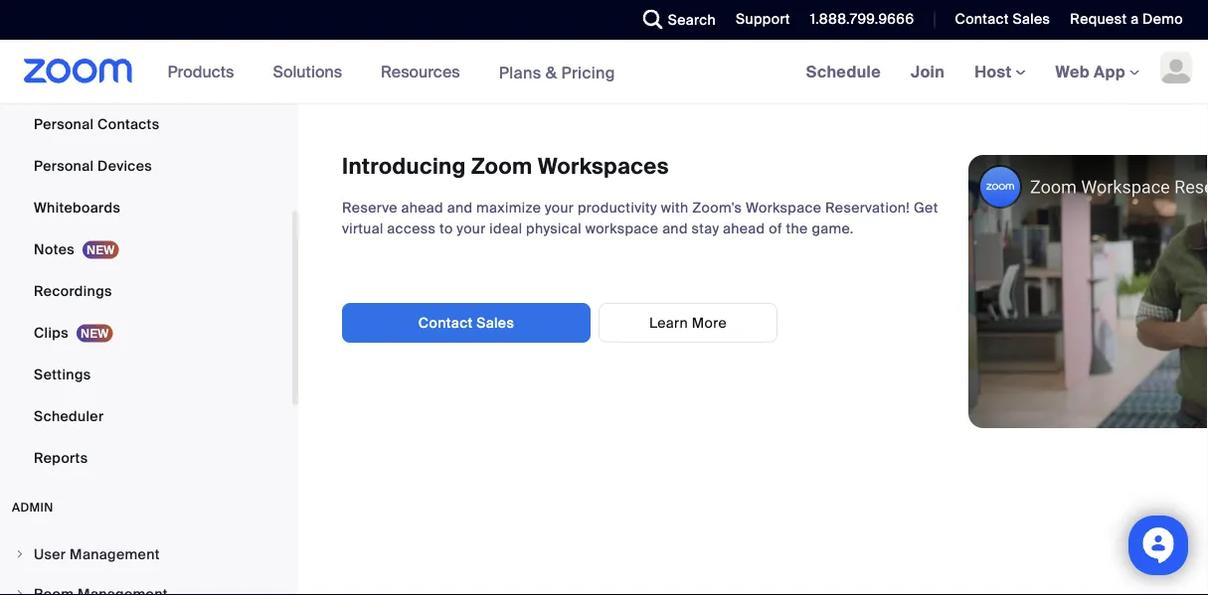 Task type: describe. For each thing, give the bounding box(es) containing it.
right image inside user management menu item
[[14, 549, 26, 561]]

user
[[34, 546, 66, 564]]

reports
[[34, 449, 88, 468]]

solutions button
[[273, 40, 351, 103]]

physical
[[526, 220, 582, 238]]

2 right image from the top
[[14, 589, 26, 596]]

personal menu menu
[[0, 0, 293, 481]]

introducing
[[342, 153, 466, 181]]

access
[[387, 220, 436, 238]]

request a demo
[[1071, 10, 1184, 28]]

personal devices link
[[0, 146, 293, 186]]

join link
[[896, 40, 960, 103]]

clips
[[34, 324, 69, 342]]

personal devices
[[34, 157, 152, 175]]

stay
[[692, 220, 720, 238]]

recordings link
[[0, 272, 293, 311]]

workspaces
[[538, 153, 669, 181]]

reports link
[[0, 439, 293, 479]]

more
[[692, 314, 727, 332]]

settings
[[34, 366, 91, 384]]

introducing zoom workspaces
[[342, 153, 669, 181]]

management
[[70, 546, 160, 564]]

reserve ahead and maximize your productivity with zoom's workspace reservation! get virtual access to your ideal physical workspace and stay ahead of the game.
[[342, 199, 939, 238]]

scheduler
[[34, 407, 104, 426]]

learn more
[[650, 314, 727, 332]]

reserve
[[342, 199, 398, 217]]

plans
[[499, 62, 542, 83]]

web app button
[[1056, 61, 1140, 82]]

request
[[1071, 10, 1128, 28]]

personal contacts
[[34, 115, 160, 133]]

web app
[[1056, 61, 1126, 82]]

search
[[668, 10, 716, 29]]

admin
[[12, 500, 53, 516]]

search button
[[629, 0, 721, 40]]

virtual
[[342, 220, 384, 238]]

get
[[914, 199, 939, 217]]

schedule
[[807, 61, 882, 82]]

solutions
[[273, 61, 342, 82]]

host button
[[975, 61, 1026, 82]]

products
[[168, 61, 234, 82]]

0 horizontal spatial contact
[[419, 314, 473, 332]]

host
[[975, 61, 1016, 82]]

web
[[1056, 61, 1090, 82]]

1 vertical spatial your
[[457, 220, 486, 238]]

devices
[[98, 157, 152, 175]]

zoom's
[[693, 199, 743, 217]]

demo
[[1143, 10, 1184, 28]]

to
[[440, 220, 453, 238]]

0 vertical spatial sales
[[1013, 10, 1051, 28]]

profile picture image
[[1161, 52, 1193, 84]]

resources button
[[381, 40, 469, 103]]

game.
[[812, 220, 854, 238]]

banner containing products
[[0, 40, 1209, 105]]

productivity
[[578, 199, 658, 217]]

plans & pricing
[[499, 62, 616, 83]]



Task type: locate. For each thing, give the bounding box(es) containing it.
1 vertical spatial sales
[[477, 314, 515, 332]]

personal
[[34, 115, 94, 133], [34, 157, 94, 175]]

personal for personal contacts
[[34, 115, 94, 133]]

clips link
[[0, 313, 293, 353]]

reservation!
[[826, 199, 911, 217]]

&
[[546, 62, 557, 83]]

learn more link
[[599, 303, 778, 343]]

notes
[[34, 240, 75, 259]]

user management menu item
[[0, 536, 293, 574]]

contact down to
[[419, 314, 473, 332]]

notes link
[[0, 230, 293, 270]]

settings link
[[0, 355, 293, 395]]

1 personal from the top
[[34, 115, 94, 133]]

contact sales link
[[941, 0, 1056, 40], [956, 10, 1051, 28], [342, 303, 591, 343]]

0 horizontal spatial contact sales
[[419, 314, 515, 332]]

contact sales up host dropdown button
[[956, 10, 1051, 28]]

0 vertical spatial contact sales
[[956, 10, 1051, 28]]

1 horizontal spatial your
[[545, 199, 574, 217]]

1 vertical spatial right image
[[14, 589, 26, 596]]

ahead
[[401, 199, 444, 217], [723, 220, 766, 238]]

1 vertical spatial contact sales
[[419, 314, 515, 332]]

resources
[[381, 61, 460, 82]]

schedule link
[[792, 40, 896, 103]]

contact
[[956, 10, 1010, 28], [419, 314, 473, 332]]

whiteboards
[[34, 198, 121, 217]]

learn
[[650, 314, 688, 332]]

user management
[[34, 546, 160, 564]]

personal contacts link
[[0, 104, 293, 144]]

personal up the personal devices
[[34, 115, 94, 133]]

scheduler link
[[0, 397, 293, 437]]

workspace
[[586, 220, 659, 238]]

1.888.799.9666
[[811, 10, 915, 28]]

your
[[545, 199, 574, 217], [457, 220, 486, 238]]

the
[[786, 220, 809, 238]]

contact sales down to
[[419, 314, 515, 332]]

1 vertical spatial personal
[[34, 157, 94, 175]]

your up physical
[[545, 199, 574, 217]]

0 vertical spatial right image
[[14, 549, 26, 561]]

a
[[1131, 10, 1140, 28]]

maximize
[[477, 199, 541, 217]]

0 horizontal spatial and
[[447, 199, 473, 217]]

personal for personal devices
[[34, 157, 94, 175]]

1 vertical spatial ahead
[[723, 220, 766, 238]]

product information navigation
[[153, 40, 631, 105]]

1 vertical spatial contact
[[419, 314, 473, 332]]

menu item
[[0, 576, 293, 596]]

your right to
[[457, 220, 486, 238]]

1 horizontal spatial and
[[663, 220, 688, 238]]

support link
[[721, 0, 796, 40], [736, 10, 791, 28]]

1.888.799.9666 button
[[796, 0, 920, 40], [811, 10, 915, 28]]

1 horizontal spatial ahead
[[723, 220, 766, 238]]

1 horizontal spatial contact
[[956, 10, 1010, 28]]

and
[[447, 199, 473, 217], [663, 220, 688, 238]]

products button
[[168, 40, 243, 103]]

ahead up access
[[401, 199, 444, 217]]

personal inside personal contacts link
[[34, 115, 94, 133]]

sales up host dropdown button
[[1013, 10, 1051, 28]]

1 right image from the top
[[14, 549, 26, 561]]

2 personal from the top
[[34, 157, 94, 175]]

0 vertical spatial and
[[447, 199, 473, 217]]

and down "with" at the top right of the page
[[663, 220, 688, 238]]

support
[[736, 10, 791, 28]]

0 horizontal spatial your
[[457, 220, 486, 238]]

personal up whiteboards
[[34, 157, 94, 175]]

request a demo link
[[1056, 0, 1209, 40], [1071, 10, 1184, 28]]

meetings navigation
[[792, 40, 1209, 105]]

0 horizontal spatial sales
[[477, 314, 515, 332]]

1 horizontal spatial sales
[[1013, 10, 1051, 28]]

join
[[911, 61, 945, 82]]

ahead left of
[[723, 220, 766, 238]]

1 horizontal spatial contact sales
[[956, 10, 1051, 28]]

zoom logo image
[[24, 59, 133, 84]]

right image left user
[[14, 549, 26, 561]]

zoom
[[472, 153, 533, 181]]

plans & pricing link
[[499, 62, 616, 83], [499, 62, 616, 83]]

sales
[[1013, 10, 1051, 28], [477, 314, 515, 332]]

contact up the host
[[956, 10, 1010, 28]]

recordings
[[34, 282, 112, 300]]

0 vertical spatial contact
[[956, 10, 1010, 28]]

workspace
[[746, 199, 822, 217]]

contacts
[[98, 115, 160, 133]]

admin menu menu
[[0, 536, 293, 596]]

0 horizontal spatial ahead
[[401, 199, 444, 217]]

with
[[661, 199, 689, 217]]

personal inside the "personal devices" link
[[34, 157, 94, 175]]

pricing
[[562, 62, 616, 83]]

0 vertical spatial ahead
[[401, 199, 444, 217]]

and up to
[[447, 199, 473, 217]]

side navigation navigation
[[0, 0, 298, 596]]

banner
[[0, 40, 1209, 105]]

sales down ideal
[[477, 314, 515, 332]]

whiteboards link
[[0, 188, 293, 228]]

contact sales
[[956, 10, 1051, 28], [419, 314, 515, 332]]

ideal
[[490, 220, 523, 238]]

1 vertical spatial and
[[663, 220, 688, 238]]

0 vertical spatial personal
[[34, 115, 94, 133]]

right image
[[14, 549, 26, 561], [14, 589, 26, 596]]

right image down admin on the bottom left of the page
[[14, 589, 26, 596]]

0 vertical spatial your
[[545, 199, 574, 217]]

app
[[1094, 61, 1126, 82]]

of
[[769, 220, 783, 238]]



Task type: vqa. For each thing, say whether or not it's contained in the screenshot.
the right and
yes



